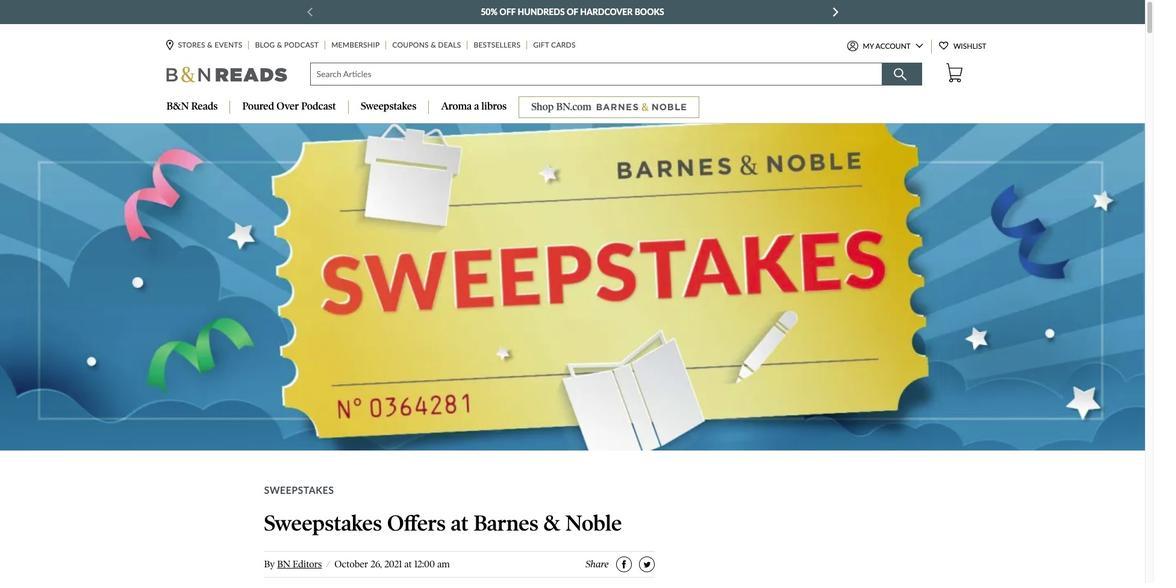 Task type: locate. For each thing, give the bounding box(es) containing it.
poured over podcast link
[[231, 92, 348, 123]]

poured over podcast
[[243, 100, 336, 112]]

0 horizontal spatial sweepstakes link
[[264, 485, 334, 496]]

0 vertical spatial podcast
[[284, 40, 319, 49]]

podcast for blog & podcast
[[284, 40, 319, 49]]

of
[[567, 7, 579, 17]]

0 vertical spatial sweepstakes link
[[349, 92, 429, 123]]

/
[[326, 559, 330, 570]]

coupons
[[393, 40, 429, 49]]

aroma
[[442, 100, 472, 112]]

podcast inside poured over podcast link
[[302, 100, 336, 112]]

aroma a libros
[[442, 100, 507, 112]]

bn
[[277, 559, 291, 570]]

gift
[[534, 40, 550, 49]]

over
[[277, 100, 299, 112]]

shop bn.com link
[[519, 97, 700, 118]]

sweepstakes link
[[349, 92, 429, 123], [264, 485, 334, 496]]

0 vertical spatial at
[[451, 510, 469, 537]]

libros
[[482, 100, 507, 112]]

sweepstakes
[[361, 100, 417, 112], [264, 485, 334, 496], [264, 510, 382, 537]]

search image
[[894, 68, 910, 84]]

& for podcast
[[277, 40, 282, 49]]

reads
[[191, 100, 218, 112]]

bn editors link
[[277, 559, 322, 570]]

gift cards
[[534, 40, 576, 49]]

group image
[[597, 103, 687, 111]]

at right 2021
[[405, 559, 412, 570]]

my
[[864, 42, 875, 51]]

&
[[207, 40, 213, 49], [277, 40, 282, 49], [431, 40, 436, 49], [544, 510, 561, 537]]

0 horizontal spatial at
[[405, 559, 412, 570]]

& right stores
[[207, 40, 213, 49]]

wishlist link
[[933, 40, 987, 54]]

stores & events link
[[166, 40, 249, 51]]

at right "offers"
[[451, 510, 469, 537]]

& right 'blog'
[[277, 40, 282, 49]]

sweepstakes for sweepstakes offers at barnes & noble
[[264, 510, 382, 537]]

bn.com
[[557, 101, 592, 113]]

at
[[451, 510, 469, 537], [405, 559, 412, 570]]

off
[[500, 7, 516, 17]]

2 vertical spatial sweepstakes
[[264, 510, 382, 537]]

podcast right over
[[302, 100, 336, 112]]

my account link
[[847, 40, 931, 54]]

bestsellers link
[[467, 40, 527, 49]]

b&n
[[167, 100, 189, 112]]

share
[[586, 559, 609, 570]]

1 horizontal spatial sweepstakes link
[[349, 92, 429, 123]]

noble
[[566, 510, 623, 537]]

podcast
[[284, 40, 319, 49], [302, 100, 336, 112]]

& left deals on the left of the page
[[431, 40, 436, 49]]

1 vertical spatial sweepstakes
[[264, 485, 334, 496]]

stores
[[178, 40, 205, 49]]

0 vertical spatial sweepstakes
[[361, 100, 417, 112]]

50% off hundreds of hardcover books link
[[481, 5, 665, 19]]

stores & events
[[178, 40, 243, 49]]

podcast for poured over podcast
[[302, 100, 336, 112]]

sweepstakes offers at barnes & noble
[[264, 510, 623, 537]]

1 vertical spatial podcast
[[302, 100, 336, 112]]

aroma a libros link
[[429, 92, 519, 123]]

podcast right 'blog'
[[284, 40, 319, 49]]

1 vertical spatial at
[[405, 559, 412, 570]]

editors
[[293, 559, 322, 570]]

hardcover
[[581, 7, 633, 17]]



Task type: vqa. For each thing, say whether or not it's contained in the screenshot.
most
no



Task type: describe. For each thing, give the bounding box(es) containing it.
shop
[[532, 101, 554, 113]]

books
[[635, 7, 665, 17]]

2021
[[385, 559, 402, 570]]

deals
[[438, 40, 461, 49]]

membership link
[[325, 40, 386, 49]]

am
[[438, 559, 450, 570]]

hundreds
[[518, 7, 565, 17]]

& for deals
[[431, 40, 436, 49]]

offers
[[388, 510, 446, 537]]

b&n reads image
[[166, 66, 287, 82]]

blog & podcast link
[[249, 40, 325, 49]]

barnes
[[474, 510, 539, 537]]

12:00
[[415, 559, 435, 570]]

poured
[[243, 100, 274, 112]]

sweepstakes inside sweepstakes link
[[361, 100, 417, 112]]

blog & podcast
[[255, 40, 319, 49]]

& for events
[[207, 40, 213, 49]]

sweepstakes for the bottom sweepstakes link
[[264, 485, 334, 496]]

coupons & deals
[[393, 40, 461, 49]]

& left noble
[[544, 510, 561, 537]]

b&n reads link
[[155, 92, 230, 123]]

cards
[[552, 40, 576, 49]]

my account
[[864, 42, 911, 51]]

a
[[475, 100, 479, 112]]

b&n reads
[[167, 100, 218, 112]]

cart image
[[947, 64, 963, 83]]

wishlist
[[954, 42, 987, 51]]

gift cards link
[[527, 40, 576, 49]]

membership
[[332, 40, 380, 49]]

1 horizontal spatial at
[[451, 510, 469, 537]]

october
[[335, 559, 368, 570]]

by
[[264, 559, 275, 570]]

bestsellers
[[474, 40, 521, 49]]

account
[[876, 42, 911, 51]]

50% off hundreds of hardcover books
[[481, 7, 665, 17]]

events
[[215, 40, 243, 49]]

50%
[[481, 7, 498, 17]]

shop bn.com
[[532, 101, 592, 113]]

coupons & deals link
[[386, 40, 467, 49]]

blog
[[255, 40, 275, 49]]

1 vertical spatial sweepstakes link
[[264, 485, 334, 496]]

by bn editors / october 26, 2021 at 12:00 am
[[264, 559, 450, 570]]

Search Articles text field
[[311, 63, 882, 85]]

26,
[[371, 559, 382, 570]]



